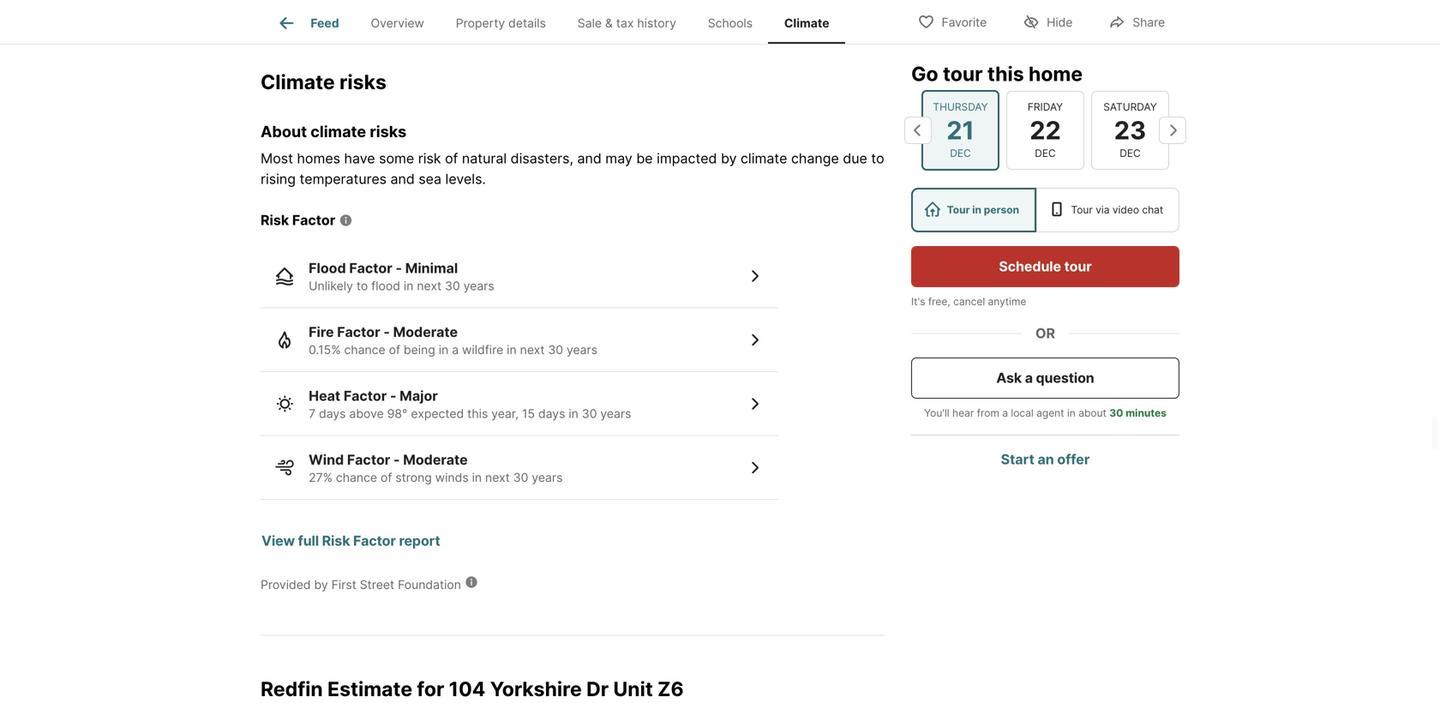 Task type: locate. For each thing, give the bounding box(es) containing it.
factor up the flood on the top left
[[292, 212, 336, 229]]

estimate
[[328, 677, 413, 701]]

expected
[[411, 406, 464, 421]]

risks up some
[[370, 122, 407, 141]]

climate for climate
[[785, 16, 830, 30]]

hide button
[[1009, 4, 1088, 39]]

0 horizontal spatial climate
[[311, 122, 366, 141]]

chance for fire
[[344, 343, 386, 357]]

- for flood
[[396, 260, 402, 277]]

details
[[509, 16, 546, 30]]

tour left via
[[1072, 204, 1093, 216]]

- inside fire factor - moderate 0.15% chance of being in a wildfire in next 30 years
[[384, 324, 390, 340]]

tour right schedule
[[1065, 258, 1092, 275]]

next image
[[1159, 117, 1187, 144]]

schedule
[[999, 258, 1062, 275]]

climate up "homes"
[[311, 122, 366, 141]]

days down heat
[[319, 406, 346, 421]]

and
[[578, 150, 602, 167], [391, 171, 415, 187]]

days right 15 at bottom left
[[539, 406, 565, 421]]

30 right 15 at bottom left
[[582, 406, 597, 421]]

1 days from the left
[[319, 406, 346, 421]]

1 horizontal spatial and
[[578, 150, 602, 167]]

0 horizontal spatial dec
[[950, 147, 971, 160]]

risk inside button
[[322, 533, 350, 549]]

factor inside wind factor - moderate 27% chance of strong winds in next 30 years
[[347, 452, 390, 468]]

to left flood
[[357, 279, 368, 293]]

of inside wind factor - moderate 27% chance of strong winds in next 30 years
[[381, 470, 392, 485]]

risks up about climate risks
[[340, 70, 387, 94]]

climate tab
[[769, 3, 846, 44]]

1 horizontal spatial tour
[[1072, 204, 1093, 216]]

1 horizontal spatial next
[[485, 470, 510, 485]]

list box containing tour in person
[[912, 188, 1180, 232]]

tour up the thursday
[[943, 62, 983, 86]]

saturday 23 dec
[[1104, 101, 1157, 160]]

2 dec from the left
[[1035, 147, 1056, 160]]

friday
[[1028, 101, 1064, 113]]

1 horizontal spatial to
[[872, 150, 885, 167]]

property details tab
[[440, 3, 562, 44]]

0 horizontal spatial by
[[314, 578, 328, 592]]

and down some
[[391, 171, 415, 187]]

0 horizontal spatial tour
[[943, 62, 983, 86]]

by right impacted
[[721, 150, 737, 167]]

- for heat
[[390, 388, 397, 404]]

and left may
[[578, 150, 602, 167]]

7
[[309, 406, 316, 421]]

1 vertical spatial to
[[357, 279, 368, 293]]

1 vertical spatial this
[[468, 406, 488, 421]]

in inside heat factor - major 7 days above 98° expected this year, 15 days in 30 years
[[569, 406, 579, 421]]

chance inside fire factor - moderate 0.15% chance of being in a wildfire in next 30 years
[[344, 343, 386, 357]]

to
[[872, 150, 885, 167], [357, 279, 368, 293]]

climate up about
[[261, 70, 335, 94]]

1 vertical spatial next
[[520, 343, 545, 357]]

climate right schools 'tab'
[[785, 16, 830, 30]]

- inside wind factor - moderate 27% chance of strong winds in next 30 years
[[394, 452, 400, 468]]

0 horizontal spatial to
[[357, 279, 368, 293]]

sale & tax history tab
[[562, 3, 692, 44]]

moderate for fire factor - moderate
[[393, 324, 458, 340]]

impacted
[[657, 150, 717, 167]]

question
[[1036, 370, 1095, 386]]

of left being
[[389, 343, 400, 357]]

moderate inside wind factor - moderate 27% chance of strong winds in next 30 years
[[403, 452, 468, 468]]

factor up above
[[344, 388, 387, 404]]

risk down rising
[[261, 212, 289, 229]]

- up strong
[[394, 452, 400, 468]]

moderate up "winds"
[[403, 452, 468, 468]]

1 vertical spatial tour
[[1065, 258, 1092, 275]]

a right ask
[[1025, 370, 1033, 386]]

factor
[[292, 212, 336, 229], [349, 260, 393, 277], [337, 324, 380, 340], [344, 388, 387, 404], [347, 452, 390, 468], [353, 533, 396, 549]]

30 inside flood factor - minimal unlikely to flood in next 30 years
[[445, 279, 460, 293]]

factor up flood
[[349, 260, 393, 277]]

None button
[[922, 90, 1000, 171], [1007, 91, 1085, 170], [1092, 91, 1170, 170], [922, 90, 1000, 171], [1007, 91, 1085, 170], [1092, 91, 1170, 170]]

0 horizontal spatial this
[[468, 406, 488, 421]]

1 vertical spatial of
[[389, 343, 400, 357]]

22
[[1030, 115, 1061, 145]]

risk right full
[[322, 533, 350, 549]]

by
[[721, 150, 737, 167], [314, 578, 328, 592]]

climate
[[785, 16, 830, 30], [261, 70, 335, 94]]

moderate up being
[[393, 324, 458, 340]]

years inside wind factor - moderate 27% chance of strong winds in next 30 years
[[532, 470, 563, 485]]

next right "winds"
[[485, 470, 510, 485]]

0 vertical spatial this
[[988, 62, 1024, 86]]

chance down wind
[[336, 470, 377, 485]]

0.15%
[[309, 343, 341, 357]]

0 vertical spatial and
[[578, 150, 602, 167]]

30 right wildfire
[[548, 343, 563, 357]]

1 dec from the left
[[950, 147, 971, 160]]

climate left change
[[741, 150, 788, 167]]

free,
[[929, 295, 951, 308]]

heat
[[309, 388, 341, 404]]

days
[[319, 406, 346, 421], [539, 406, 565, 421]]

30 right about
[[1110, 407, 1124, 419]]

1 horizontal spatial climate
[[741, 150, 788, 167]]

factor inside fire factor - moderate 0.15% chance of being in a wildfire in next 30 years
[[337, 324, 380, 340]]

- up the 98°
[[390, 388, 397, 404]]

1 vertical spatial risk
[[322, 533, 350, 549]]

0 vertical spatial moderate
[[393, 324, 458, 340]]

factor for risk
[[292, 212, 336, 229]]

ask a question
[[997, 370, 1095, 386]]

factor inside button
[[353, 533, 396, 549]]

a inside fire factor - moderate 0.15% chance of being in a wildfire in next 30 years
[[452, 343, 459, 357]]

factor inside heat factor - major 7 days above 98° expected this year, 15 days in 30 years
[[344, 388, 387, 404]]

in
[[973, 204, 982, 216], [404, 279, 414, 293], [439, 343, 449, 357], [507, 343, 517, 357], [569, 406, 579, 421], [1068, 407, 1076, 419], [472, 470, 482, 485]]

of inside fire factor - moderate 0.15% chance of being in a wildfire in next 30 years
[[389, 343, 400, 357]]

1 horizontal spatial by
[[721, 150, 737, 167]]

schools tab
[[692, 3, 769, 44]]

years inside flood factor - minimal unlikely to flood in next 30 years
[[464, 279, 495, 293]]

tour
[[947, 204, 970, 216], [1072, 204, 1093, 216]]

2 vertical spatial a
[[1003, 407, 1009, 419]]

factor right fire
[[337, 324, 380, 340]]

dec inside thursday 21 dec
[[950, 147, 971, 160]]

98°
[[387, 406, 408, 421]]

in right "winds"
[[472, 470, 482, 485]]

dec for 23
[[1120, 147, 1141, 160]]

2 horizontal spatial dec
[[1120, 147, 1141, 160]]

chat
[[1143, 204, 1164, 216]]

this left the year,
[[468, 406, 488, 421]]

years
[[464, 279, 495, 293], [567, 343, 598, 357], [601, 406, 632, 421], [532, 470, 563, 485]]

to inside most homes have some risk of natural disasters, and may be impacted by climate change due to rising temperatures and sea levels.
[[872, 150, 885, 167]]

1 vertical spatial a
[[1025, 370, 1033, 386]]

1 horizontal spatial tour
[[1065, 258, 1092, 275]]

redfin
[[261, 677, 323, 701]]

0 horizontal spatial climate
[[261, 70, 335, 94]]

1 horizontal spatial risk
[[322, 533, 350, 549]]

chance inside wind factor - moderate 27% chance of strong winds in next 30 years
[[336, 470, 377, 485]]

0 vertical spatial tour
[[943, 62, 983, 86]]

climate for climate risks
[[261, 70, 335, 94]]

a
[[452, 343, 459, 357], [1025, 370, 1033, 386], [1003, 407, 1009, 419]]

2 horizontal spatial next
[[520, 343, 545, 357]]

tour left person
[[947, 204, 970, 216]]

next inside wind factor - moderate 27% chance of strong winds in next 30 years
[[485, 470, 510, 485]]

0 horizontal spatial a
[[452, 343, 459, 357]]

video
[[1113, 204, 1140, 216]]

homes
[[297, 150, 340, 167]]

1 horizontal spatial days
[[539, 406, 565, 421]]

- inside flood factor - minimal unlikely to flood in next 30 years
[[396, 260, 402, 277]]

next down minimal
[[417, 279, 442, 293]]

anytime
[[988, 295, 1027, 308]]

0 horizontal spatial and
[[391, 171, 415, 187]]

in right agent
[[1068, 407, 1076, 419]]

dec inside saturday 23 dec
[[1120, 147, 1141, 160]]

yorkshire
[[490, 677, 582, 701]]

chance right 0.15%
[[344, 343, 386, 357]]

heat factor - major 7 days above 98° expected this year, 15 days in 30 years
[[309, 388, 632, 421]]

1 vertical spatial moderate
[[403, 452, 468, 468]]

1 horizontal spatial dec
[[1035, 147, 1056, 160]]

home
[[1029, 62, 1083, 86]]

flood
[[371, 279, 400, 293]]

tab list containing feed
[[261, 0, 859, 44]]

in inside option
[[973, 204, 982, 216]]

tour for tour via video chat
[[1072, 204, 1093, 216]]

in right 15 at bottom left
[[569, 406, 579, 421]]

this left home
[[988, 62, 1024, 86]]

dec down 21
[[950, 147, 971, 160]]

1 vertical spatial by
[[314, 578, 328, 592]]

0 horizontal spatial risk
[[261, 212, 289, 229]]

next
[[417, 279, 442, 293], [520, 343, 545, 357], [485, 470, 510, 485]]

dec down 23
[[1120, 147, 1141, 160]]

next inside flood factor - minimal unlikely to flood in next 30 years
[[417, 279, 442, 293]]

0 horizontal spatial tour
[[947, 204, 970, 216]]

30 down 15 at bottom left
[[513, 470, 529, 485]]

by left first
[[314, 578, 328, 592]]

moderate inside fire factor - moderate 0.15% chance of being in a wildfire in next 30 years
[[393, 324, 458, 340]]

property
[[456, 16, 505, 30]]

1 vertical spatial chance
[[336, 470, 377, 485]]

tour inside button
[[1065, 258, 1092, 275]]

1 horizontal spatial this
[[988, 62, 1024, 86]]

2 vertical spatial next
[[485, 470, 510, 485]]

0 horizontal spatial next
[[417, 279, 442, 293]]

dec down the 22
[[1035, 147, 1056, 160]]

dec inside friday 22 dec
[[1035, 147, 1056, 160]]

-
[[396, 260, 402, 277], [384, 324, 390, 340], [390, 388, 397, 404], [394, 452, 400, 468]]

dec
[[950, 147, 971, 160], [1035, 147, 1056, 160], [1120, 147, 1141, 160]]

tab list
[[261, 0, 859, 44]]

0 vertical spatial climate
[[785, 16, 830, 30]]

ask a question button
[[912, 358, 1180, 399]]

1 horizontal spatial climate
[[785, 16, 830, 30]]

1 vertical spatial and
[[391, 171, 415, 187]]

30 down minimal
[[445, 279, 460, 293]]

3 dec from the left
[[1120, 147, 1141, 160]]

next inside fire factor - moderate 0.15% chance of being in a wildfire in next 30 years
[[520, 343, 545, 357]]

1 vertical spatial climate
[[261, 70, 335, 94]]

have
[[344, 150, 375, 167]]

0 vertical spatial next
[[417, 279, 442, 293]]

climate
[[311, 122, 366, 141], [741, 150, 788, 167]]

0 vertical spatial of
[[445, 150, 458, 167]]

a right the from
[[1003, 407, 1009, 419]]

list box
[[912, 188, 1180, 232]]

0 vertical spatial chance
[[344, 343, 386, 357]]

in right flood
[[404, 279, 414, 293]]

of inside most homes have some risk of natural disasters, and may be impacted by climate change due to rising temperatures and sea levels.
[[445, 150, 458, 167]]

of for wind factor - moderate
[[381, 470, 392, 485]]

flood factor - minimal unlikely to flood in next 30 years
[[309, 260, 495, 293]]

2 tour from the left
[[1072, 204, 1093, 216]]

this inside heat factor - major 7 days above 98° expected this year, 15 days in 30 years
[[468, 406, 488, 421]]

flood
[[309, 260, 346, 277]]

to right due
[[872, 150, 885, 167]]

schedule tour button
[[912, 246, 1180, 287]]

via
[[1096, 204, 1110, 216]]

next right wildfire
[[520, 343, 545, 357]]

2 vertical spatial of
[[381, 470, 392, 485]]

factor right wind
[[347, 452, 390, 468]]

factor for fire
[[337, 324, 380, 340]]

- inside heat factor - major 7 days above 98° expected this year, 15 days in 30 years
[[390, 388, 397, 404]]

- down flood
[[384, 324, 390, 340]]

in right wildfire
[[507, 343, 517, 357]]

climate inside climate tab
[[785, 16, 830, 30]]

2 horizontal spatial a
[[1025, 370, 1033, 386]]

share button
[[1095, 4, 1180, 39]]

0 vertical spatial a
[[452, 343, 459, 357]]

in inside wind factor - moderate 27% chance of strong winds in next 30 years
[[472, 470, 482, 485]]

in left person
[[973, 204, 982, 216]]

chance
[[344, 343, 386, 357], [336, 470, 377, 485]]

of right risk
[[445, 150, 458, 167]]

overview
[[371, 16, 424, 30]]

21
[[947, 115, 975, 145]]

0 vertical spatial by
[[721, 150, 737, 167]]

a left wildfire
[[452, 343, 459, 357]]

schools
[[708, 16, 753, 30]]

tour
[[943, 62, 983, 86], [1065, 258, 1092, 275]]

dr
[[587, 677, 609, 701]]

0 horizontal spatial days
[[319, 406, 346, 421]]

previous image
[[905, 117, 932, 144]]

104
[[449, 677, 486, 701]]

first
[[332, 578, 357, 592]]

temperatures
[[300, 171, 387, 187]]

this
[[988, 62, 1024, 86], [468, 406, 488, 421]]

moderate for wind factor - moderate
[[403, 452, 468, 468]]

- up flood
[[396, 260, 402, 277]]

dec for 22
[[1035, 147, 1056, 160]]

saturday
[[1104, 101, 1157, 113]]

1 vertical spatial climate
[[741, 150, 788, 167]]

factor up street
[[353, 533, 396, 549]]

1 tour from the left
[[947, 204, 970, 216]]

strong
[[396, 470, 432, 485]]

minimal
[[405, 260, 458, 277]]

1 horizontal spatial a
[[1003, 407, 1009, 419]]

0 vertical spatial to
[[872, 150, 885, 167]]

about
[[261, 122, 307, 141]]

levels.
[[446, 171, 486, 187]]

in inside flood factor - minimal unlikely to flood in next 30 years
[[404, 279, 414, 293]]

of left strong
[[381, 470, 392, 485]]

go
[[912, 62, 939, 86]]

factor inside flood factor - minimal unlikely to flood in next 30 years
[[349, 260, 393, 277]]

minutes
[[1126, 407, 1167, 419]]

favorite button
[[903, 4, 1002, 39]]



Task type: describe. For each thing, give the bounding box(es) containing it.
tour via video chat
[[1072, 204, 1164, 216]]

wind factor - moderate 27% chance of strong winds in next 30 years
[[309, 452, 563, 485]]

about climate risks
[[261, 122, 407, 141]]

27%
[[309, 470, 333, 485]]

unlikely
[[309, 279, 353, 293]]

fire factor - moderate 0.15% chance of being in a wildfire in next 30 years
[[309, 324, 598, 357]]

in right being
[[439, 343, 449, 357]]

view full risk factor report button
[[261, 521, 441, 562]]

due
[[843, 150, 868, 167]]

provided
[[261, 578, 311, 592]]

tour for schedule
[[1065, 258, 1092, 275]]

natural
[[462, 150, 507, 167]]

factor for wind
[[347, 452, 390, 468]]

tour in person option
[[912, 188, 1037, 232]]

start an offer
[[1001, 451, 1090, 468]]

factor for flood
[[349, 260, 393, 277]]

thursday 21 dec
[[933, 101, 988, 160]]

risk
[[418, 150, 441, 167]]

friday 22 dec
[[1028, 101, 1064, 160]]

it's
[[912, 295, 926, 308]]

favorite
[[942, 15, 987, 30]]

- for wind
[[394, 452, 400, 468]]

z6
[[658, 677, 684, 701]]

feed
[[311, 16, 339, 30]]

tax
[[616, 16, 634, 30]]

or
[[1036, 325, 1056, 342]]

of for fire factor - moderate
[[389, 343, 400, 357]]

years inside heat factor - major 7 days above 98° expected this year, 15 days in 30 years
[[601, 406, 632, 421]]

view
[[262, 533, 295, 549]]

0 vertical spatial risk
[[261, 212, 289, 229]]

winds
[[435, 470, 469, 485]]

street
[[360, 578, 395, 592]]

may
[[606, 150, 633, 167]]

an
[[1038, 451, 1055, 468]]

overview tab
[[355, 3, 440, 44]]

30 inside wind factor - moderate 27% chance of strong winds in next 30 years
[[513, 470, 529, 485]]

you'll
[[925, 407, 950, 419]]

climate risks
[[261, 70, 387, 94]]

year,
[[492, 406, 519, 421]]

factor for heat
[[344, 388, 387, 404]]

2 days from the left
[[539, 406, 565, 421]]

hear
[[953, 407, 975, 419]]

sale
[[578, 16, 602, 30]]

feed link
[[276, 13, 339, 33]]

unit
[[614, 677, 653, 701]]

23
[[1115, 115, 1147, 145]]

history
[[637, 16, 677, 30]]

start
[[1001, 451, 1035, 468]]

for
[[417, 677, 445, 701]]

dec for 21
[[950, 147, 971, 160]]

you'll hear from a local agent in about 30 minutes
[[925, 407, 1167, 419]]

being
[[404, 343, 435, 357]]

most homes have some risk of natural disasters, and may be impacted by climate change due to rising temperatures and sea levels.
[[261, 150, 885, 187]]

climate inside most homes have some risk of natural disasters, and may be impacted by climate change due to rising temperatures and sea levels.
[[741, 150, 788, 167]]

rising
[[261, 171, 296, 187]]

above
[[349, 406, 384, 421]]

0 vertical spatial climate
[[311, 122, 366, 141]]

30 inside heat factor - major 7 days above 98° expected this year, 15 days in 30 years
[[582, 406, 597, 421]]

1 vertical spatial risks
[[370, 122, 407, 141]]

tour for tour in person
[[947, 204, 970, 216]]

be
[[637, 150, 653, 167]]

- for fire
[[384, 324, 390, 340]]

start an offer link
[[1001, 451, 1090, 468]]

go tour this home
[[912, 62, 1083, 86]]

sale & tax history
[[578, 16, 677, 30]]

from
[[977, 407, 1000, 419]]

hide
[[1047, 15, 1073, 30]]

risk factor
[[261, 212, 336, 229]]

offer
[[1058, 451, 1090, 468]]

0 vertical spatial risks
[[340, 70, 387, 94]]

wildfire
[[462, 343, 504, 357]]

ask
[[997, 370, 1022, 386]]

about
[[1079, 407, 1107, 419]]

by inside most homes have some risk of natural disasters, and may be impacted by climate change due to rising temperatures and sea levels.
[[721, 150, 737, 167]]

major
[[400, 388, 438, 404]]

to inside flood factor - minimal unlikely to flood in next 30 years
[[357, 279, 368, 293]]

view full risk factor report
[[262, 533, 441, 549]]

chance for wind
[[336, 470, 377, 485]]

a inside button
[[1025, 370, 1033, 386]]

full
[[298, 533, 319, 549]]

years inside fire factor - moderate 0.15% chance of being in a wildfire in next 30 years
[[567, 343, 598, 357]]

tour for go
[[943, 62, 983, 86]]

most
[[261, 150, 293, 167]]

disasters,
[[511, 150, 574, 167]]

local
[[1011, 407, 1034, 419]]

schedule tour
[[999, 258, 1092, 275]]

report
[[399, 533, 441, 549]]

tour via video chat option
[[1037, 188, 1180, 232]]

share
[[1133, 15, 1165, 30]]

30 inside fire factor - moderate 0.15% chance of being in a wildfire in next 30 years
[[548, 343, 563, 357]]

property details
[[456, 16, 546, 30]]

person
[[984, 204, 1020, 216]]

cancel
[[954, 295, 986, 308]]

fire
[[309, 324, 334, 340]]

some
[[379, 150, 414, 167]]

tour in person
[[947, 204, 1020, 216]]

&
[[605, 16, 613, 30]]

change
[[792, 150, 839, 167]]

agent
[[1037, 407, 1065, 419]]



Task type: vqa. For each thing, say whether or not it's contained in the screenshot.
monthly on the left
no



